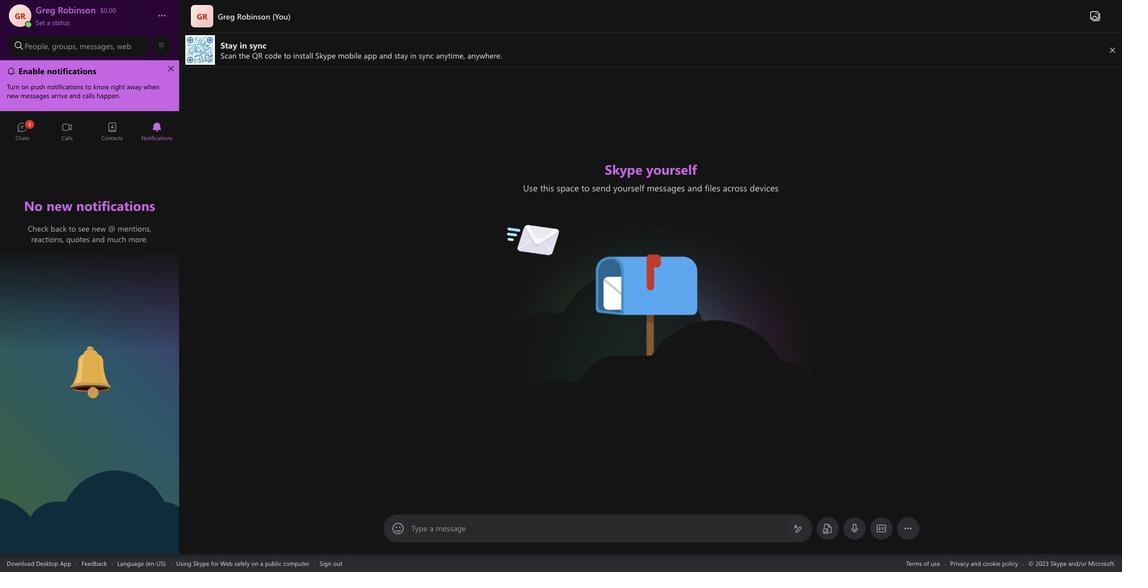 Task type: vqa. For each thing, say whether or not it's contained in the screenshot.
a
yes



Task type: locate. For each thing, give the bounding box(es) containing it.
a
[[47, 18, 50, 27], [430, 523, 434, 534], [260, 559, 263, 568]]

terms of use link
[[907, 559, 941, 568]]

messages,
[[80, 40, 115, 51]]

people, groups, messages, web button
[[9, 36, 148, 56]]

Type a message text field
[[412, 523, 785, 535]]

1 horizontal spatial a
[[260, 559, 263, 568]]

cookie
[[983, 559, 1001, 568]]

download
[[7, 559, 34, 568]]

a for status
[[47, 18, 50, 27]]

us)
[[157, 559, 166, 568]]

a inside button
[[47, 18, 50, 27]]

terms of use
[[907, 559, 941, 568]]

set
[[36, 18, 45, 27]]

0 horizontal spatial a
[[47, 18, 50, 27]]

a right the on
[[260, 559, 263, 568]]

web
[[220, 559, 233, 568]]

policy
[[1003, 559, 1019, 568]]

and
[[971, 559, 982, 568]]

download desktop app
[[7, 559, 71, 568]]

set a status
[[36, 18, 70, 27]]

download desktop app link
[[7, 559, 71, 568]]

2 horizontal spatial a
[[430, 523, 434, 534]]

language (en-us)
[[117, 559, 166, 568]]

use
[[931, 559, 941, 568]]

terms
[[907, 559, 923, 568]]

tab list
[[0, 117, 179, 148]]

1 vertical spatial a
[[430, 523, 434, 534]]

app
[[60, 559, 71, 568]]

public
[[265, 559, 282, 568]]

a for message
[[430, 523, 434, 534]]

using
[[176, 559, 192, 568]]

0 vertical spatial a
[[47, 18, 50, 27]]

privacy and cookie policy link
[[951, 559, 1019, 568]]

set a status button
[[36, 16, 146, 27]]

a right type
[[430, 523, 434, 534]]

using skype for web safely on a public computer link
[[176, 559, 310, 568]]

sign out
[[320, 559, 343, 568]]

sign out link
[[320, 559, 343, 568]]

feedback link
[[81, 559, 107, 568]]

privacy and cookie policy
[[951, 559, 1019, 568]]

a right the set
[[47, 18, 50, 27]]

out
[[333, 559, 343, 568]]

message
[[436, 523, 466, 534]]



Task type: describe. For each thing, give the bounding box(es) containing it.
groups,
[[52, 40, 78, 51]]

of
[[924, 559, 930, 568]]

web
[[117, 40, 131, 51]]

computer
[[283, 559, 310, 568]]

using skype for web safely on a public computer
[[176, 559, 310, 568]]

type
[[412, 523, 428, 534]]

people, groups, messages, web
[[25, 40, 131, 51]]

status
[[52, 18, 70, 27]]

desktop
[[36, 559, 58, 568]]

for
[[211, 559, 219, 568]]

type a message
[[412, 523, 466, 534]]

people,
[[25, 40, 50, 51]]

language
[[117, 559, 144, 568]]

(en-
[[146, 559, 157, 568]]

language (en-us) link
[[117, 559, 166, 568]]

skype
[[193, 559, 209, 568]]

on
[[252, 559, 259, 568]]

sign
[[320, 559, 332, 568]]

safely
[[235, 559, 250, 568]]

bell
[[56, 342, 70, 354]]

2 vertical spatial a
[[260, 559, 263, 568]]

feedback
[[81, 559, 107, 568]]

privacy
[[951, 559, 970, 568]]



